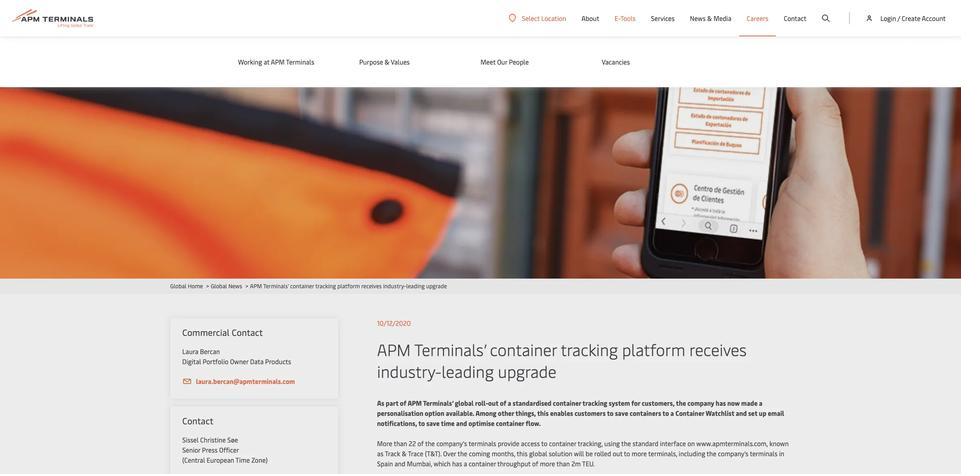 Task type: locate. For each thing, give the bounding box(es) containing it.
2 horizontal spatial and
[[736, 409, 747, 418]]

1 vertical spatial than
[[557, 460, 570, 468]]

a right which
[[464, 460, 467, 468]]

industry-
[[383, 282, 406, 290], [377, 361, 442, 382]]

0 horizontal spatial out
[[488, 399, 498, 408]]

global
[[455, 399, 474, 408], [529, 449, 547, 458]]

leading inside apm terminals' container tracking platform receives industry-leading upgrade
[[442, 361, 494, 382]]

this up throughput
[[517, 449, 528, 458]]

1 horizontal spatial out
[[613, 449, 622, 458]]

platform inside apm terminals' container tracking platform receives industry-leading upgrade
[[622, 339, 685, 361]]

/
[[898, 14, 900, 23]]

0 vertical spatial than
[[394, 439, 407, 448]]

commercial
[[182, 327, 230, 339]]

our
[[497, 57, 507, 66]]

1 vertical spatial this
[[517, 449, 528, 458]]

including
[[679, 449, 705, 458]]

1 horizontal spatial global
[[211, 282, 227, 290]]

0 horizontal spatial more
[[540, 460, 555, 468]]

0 vertical spatial upgrade
[[426, 282, 447, 290]]

10/12/2020
[[377, 319, 411, 328]]

laura
[[182, 347, 198, 356]]

0 horizontal spatial leading
[[406, 282, 425, 290]]

has
[[716, 399, 726, 408], [452, 460, 462, 468]]

2 vertical spatial terminals'
[[423, 399, 453, 408]]

1 vertical spatial industry-
[[377, 361, 442, 382]]

0 horizontal spatial platform
[[337, 282, 360, 290]]

0 vertical spatial contact
[[784, 14, 806, 23]]

terminals
[[286, 57, 314, 66]]

& for values
[[385, 57, 389, 66]]

news left media
[[690, 14, 706, 23]]

0 horizontal spatial >
[[206, 282, 209, 290]]

company's
[[718, 449, 748, 458]]

system
[[609, 399, 630, 408]]

of up personalisation
[[400, 399, 406, 408]]

of up other
[[500, 399, 506, 408]]

2 horizontal spatial contact
[[784, 14, 806, 23]]

contact right careers popup button on the top right
[[784, 14, 806, 23]]

1 vertical spatial out
[[613, 449, 622, 458]]

1 vertical spatial has
[[452, 460, 462, 468]]

& left media
[[707, 14, 712, 23]]

and
[[736, 409, 747, 418], [456, 419, 467, 428], [395, 460, 405, 468]]

2 horizontal spatial &
[[707, 14, 712, 23]]

1 vertical spatial terminals'
[[414, 339, 486, 361]]

this inside 'more than 22 of the company's terminals provide access to container tracking, using the standard interface on www.apmterminals.com, known as track & trace (t&t). over the coming months, this global solution will be rolled out to more terminals, including the company's terminals in spain and mumbai, which has a container throughput of more than 2m teu.'
[[517, 449, 528, 458]]

contact up laura bercan digital portfolio owner data products
[[232, 327, 263, 339]]

(t&t).
[[425, 449, 442, 458]]

e-
[[615, 14, 620, 23]]

news
[[690, 14, 706, 23], [228, 282, 242, 290]]

2 vertical spatial &
[[402, 449, 407, 458]]

apm up personalisation
[[408, 399, 422, 408]]

bercan
[[200, 347, 220, 356]]

and down track
[[395, 460, 405, 468]]

location
[[541, 14, 566, 22]]

the inside as part of apm terminals' global roll-out of a standardised container tracking system for customers, the company has now made a personalisation option available. among other things, this enables customers to save containers to a container watchlist and set up email notifications, to save time and optimise container flow.
[[676, 399, 686, 408]]

1 horizontal spatial save
[[615, 409, 628, 418]]

laura.bercan@apmterminals.com
[[196, 377, 295, 386]]

login / create account link
[[865, 0, 946, 36]]

0 horizontal spatial global
[[455, 399, 474, 408]]

select location button
[[509, 14, 566, 22]]

of right 22
[[418, 439, 424, 448]]

apm down '10/12/2020'
[[377, 339, 411, 361]]

1 horizontal spatial terminals
[[750, 449, 777, 458]]

0 horizontal spatial news
[[228, 282, 242, 290]]

0 vertical spatial platform
[[337, 282, 360, 290]]

container
[[290, 282, 314, 290], [490, 339, 557, 361], [553, 399, 581, 408], [496, 419, 524, 428], [549, 439, 576, 448], [469, 460, 496, 468]]

0 vertical spatial industry-
[[383, 282, 406, 290]]

0 vertical spatial has
[[716, 399, 726, 408]]

provide
[[498, 439, 519, 448]]

1 vertical spatial tracking
[[561, 339, 618, 361]]

products
[[265, 357, 291, 366]]

1 horizontal spatial leading
[[442, 361, 494, 382]]

0 vertical spatial more
[[632, 449, 647, 458]]

1 vertical spatial global
[[529, 449, 547, 458]]

0 vertical spatial global
[[455, 399, 474, 408]]

apm right at
[[271, 57, 285, 66]]

the right over
[[458, 449, 467, 458]]

terminals'
[[263, 282, 289, 290], [414, 339, 486, 361], [423, 399, 453, 408]]

save down "system"
[[615, 409, 628, 418]]

flow.
[[526, 419, 541, 428]]

terminals' inside as part of apm terminals' global roll-out of a standardised container tracking system for customers, the company has now made a personalisation option available. among other things, this enables customers to save containers to a container watchlist and set up email notifications, to save time and optimise container flow.
[[423, 399, 453, 408]]

0 vertical spatial terminals'
[[263, 282, 289, 290]]

1 horizontal spatial than
[[557, 460, 570, 468]]

1 vertical spatial contact
[[232, 327, 263, 339]]

out inside 'more than 22 of the company's terminals provide access to container tracking, using the standard interface on www.apmterminals.com, known as track & trace (t&t). over the coming months, this global solution will be rolled out to more terminals, including the company's terminals in spain and mumbai, which has a container throughput of more than 2m teu.'
[[613, 449, 622, 458]]

terminals
[[469, 439, 496, 448], [750, 449, 777, 458]]

2 vertical spatial and
[[395, 460, 405, 468]]

as
[[377, 449, 383, 458]]

containers
[[630, 409, 661, 418]]

1 vertical spatial more
[[540, 460, 555, 468]]

news right home
[[228, 282, 242, 290]]

out up among
[[488, 399, 498, 408]]

0 vertical spatial news
[[690, 14, 706, 23]]

0 horizontal spatial &
[[385, 57, 389, 66]]

contact
[[784, 14, 806, 23], [232, 327, 263, 339], [182, 415, 213, 427]]

1 vertical spatial leading
[[442, 361, 494, 382]]

1 horizontal spatial upgrade
[[498, 361, 557, 382]]

1 horizontal spatial and
[[456, 419, 467, 428]]

2 vertical spatial contact
[[182, 415, 213, 427]]

tracking inside as part of apm terminals' global roll-out of a standardised container tracking system for customers, the company has now made a personalisation option available. among other things, this enables customers to save containers to a container watchlist and set up email notifications, to save time and optimise container flow.
[[583, 399, 607, 408]]

0 horizontal spatial has
[[452, 460, 462, 468]]

services button
[[651, 0, 675, 36]]

receives
[[361, 282, 382, 290], [689, 339, 747, 361]]

standardised
[[513, 399, 551, 408]]

1 global from the left
[[170, 282, 186, 290]]

1 horizontal spatial receives
[[689, 339, 747, 361]]

1 vertical spatial news
[[228, 282, 242, 290]]

>
[[206, 282, 209, 290], [246, 282, 248, 290]]

global left home
[[170, 282, 186, 290]]

1 horizontal spatial news
[[690, 14, 706, 23]]

receives inside apm terminals' container tracking platform receives industry-leading upgrade
[[689, 339, 747, 361]]

media
[[714, 14, 731, 23]]

the right including
[[707, 449, 716, 458]]

upgrade inside apm terminals' container tracking platform receives industry-leading upgrade
[[498, 361, 557, 382]]

0 vertical spatial this
[[537, 409, 549, 418]]

press
[[202, 446, 218, 455]]

0 vertical spatial leading
[[406, 282, 425, 290]]

the
[[676, 399, 686, 408], [425, 439, 435, 448], [621, 439, 631, 448], [458, 449, 467, 458], [707, 449, 716, 458]]

0 horizontal spatial and
[[395, 460, 405, 468]]

2m
[[571, 460, 581, 468]]

0 vertical spatial out
[[488, 399, 498, 408]]

global down access
[[529, 449, 547, 458]]

0 horizontal spatial this
[[517, 449, 528, 458]]

out down the using at the bottom right
[[613, 449, 622, 458]]

industry- inside apm terminals' container tracking platform receives industry-leading upgrade
[[377, 361, 442, 382]]

and down available.
[[456, 419, 467, 428]]

commercial contact
[[182, 327, 263, 339]]

apm
[[271, 57, 285, 66], [250, 282, 262, 290], [377, 339, 411, 361], [408, 399, 422, 408]]

working at apm terminals
[[238, 57, 314, 66]]

more down solution
[[540, 460, 555, 468]]

on
[[688, 439, 695, 448]]

a up up
[[759, 399, 762, 408]]

company's
[[436, 439, 467, 448]]

global inside 'more than 22 of the company's terminals provide access to container tracking, using the standard interface on www.apmterminals.com, known as track & trace (t&t). over the coming months, this global solution will be rolled out to more terminals, including the company's terminals in spain and mumbai, which has a container throughput of more than 2m teu.'
[[529, 449, 547, 458]]

0 horizontal spatial than
[[394, 439, 407, 448]]

vacancies link
[[602, 57, 707, 66]]

this inside as part of apm terminals' global roll-out of a standardised container tracking system for customers, the company has now made a personalisation option available. among other things, this enables customers to save containers to a container watchlist and set up email notifications, to save time and optimise container flow.
[[537, 409, 549, 418]]

1 horizontal spatial more
[[632, 449, 647, 458]]

save down the option at bottom
[[426, 419, 440, 428]]

industry- up part
[[377, 361, 442, 382]]

1 vertical spatial upgrade
[[498, 361, 557, 382]]

this
[[537, 409, 549, 418], [517, 449, 528, 458]]

& left "trace"
[[402, 449, 407, 458]]

0 vertical spatial and
[[736, 409, 747, 418]]

about
[[582, 14, 599, 23]]

0 horizontal spatial terminals
[[469, 439, 496, 448]]

will
[[574, 449, 584, 458]]

container tracking image
[[0, 36, 961, 279]]

container
[[675, 409, 704, 418]]

1 horizontal spatial this
[[537, 409, 549, 418]]

1 horizontal spatial global
[[529, 449, 547, 458]]

& left 'values'
[[385, 57, 389, 66]]

global home link
[[170, 282, 203, 290]]

purpose & values link
[[359, 57, 464, 66]]

terminals left the in
[[750, 449, 777, 458]]

of
[[400, 399, 406, 408], [500, 399, 506, 408], [418, 439, 424, 448], [532, 460, 538, 468]]

0 vertical spatial &
[[707, 14, 712, 23]]

& inside news & media popup button
[[707, 14, 712, 23]]

1 horizontal spatial >
[[246, 282, 248, 290]]

watchlist
[[706, 409, 734, 418]]

and left set
[[736, 409, 747, 418]]

portfolio
[[203, 357, 228, 366]]

1 horizontal spatial platform
[[622, 339, 685, 361]]

1 horizontal spatial has
[[716, 399, 726, 408]]

2 vertical spatial tracking
[[583, 399, 607, 408]]

tools
[[620, 14, 636, 23]]

0 horizontal spatial save
[[426, 419, 440, 428]]

a
[[508, 399, 511, 408], [759, 399, 762, 408], [671, 409, 674, 418], [464, 460, 467, 468]]

at
[[264, 57, 270, 66]]

as
[[377, 399, 384, 408]]

upgrade
[[426, 282, 447, 290], [498, 361, 557, 382]]

has up watchlist
[[716, 399, 726, 408]]

mumbai,
[[407, 460, 432, 468]]

create
[[902, 14, 920, 23]]

customers
[[575, 409, 606, 418]]

& inside 'more than 22 of the company's terminals provide access to container tracking, using the standard interface on www.apmterminals.com, known as track & trace (t&t). over the coming months, this global solution will be rolled out to more terminals, including the company's terminals in spain and mumbai, which has a container throughput of more than 2m teu.'
[[402, 449, 407, 458]]

time
[[236, 456, 250, 465]]

than left 22
[[394, 439, 407, 448]]

this up flow.
[[537, 409, 549, 418]]

has down over
[[452, 460, 462, 468]]

22
[[409, 439, 416, 448]]

more down standard
[[632, 449, 647, 458]]

sissel
[[182, 436, 199, 445]]

global right home
[[211, 282, 227, 290]]

1 vertical spatial receives
[[689, 339, 747, 361]]

over
[[443, 449, 456, 458]]

meet our people link
[[481, 57, 586, 66]]

1 horizontal spatial &
[[402, 449, 407, 458]]

> right home
[[206, 282, 209, 290]]

0 horizontal spatial global
[[170, 282, 186, 290]]

contact up the sissel
[[182, 415, 213, 427]]

company
[[687, 399, 714, 408]]

0 horizontal spatial receives
[[361, 282, 382, 290]]

the up "container"
[[676, 399, 686, 408]]

> right global news link
[[246, 282, 248, 290]]

terminals up 'coming'
[[469, 439, 496, 448]]

1 vertical spatial platform
[[622, 339, 685, 361]]

1 vertical spatial save
[[426, 419, 440, 428]]

coming
[[469, 449, 490, 458]]

global up available.
[[455, 399, 474, 408]]

login / create account
[[880, 14, 946, 23]]

1 vertical spatial &
[[385, 57, 389, 66]]

than down solution
[[557, 460, 570, 468]]

careers button
[[747, 0, 768, 36]]

industry- up '10/12/2020'
[[383, 282, 406, 290]]

of down access
[[532, 460, 538, 468]]

0 horizontal spatial upgrade
[[426, 282, 447, 290]]

global home > global news > apm terminals' container tracking platform receives industry-leading upgrade
[[170, 282, 447, 290]]



Task type: vqa. For each thing, say whether or not it's contained in the screenshot.
Working at APM Terminals link
yes



Task type: describe. For each thing, give the bounding box(es) containing it.
a down customers,
[[671, 409, 674, 418]]

0 vertical spatial terminals
[[469, 439, 496, 448]]

1 > from the left
[[206, 282, 209, 290]]

søe
[[227, 436, 238, 445]]

services
[[651, 14, 675, 23]]

1 vertical spatial terminals
[[750, 449, 777, 458]]

interface
[[660, 439, 686, 448]]

e-tools
[[615, 14, 636, 23]]

0 vertical spatial save
[[615, 409, 628, 418]]

has inside 'more than 22 of the company's terminals provide access to container tracking, using the standard interface on www.apmterminals.com, known as track & trace (t&t). over the coming months, this global solution will be rolled out to more terminals, including the company's terminals in spain and mumbai, which has a container throughput of more than 2m teu.'
[[452, 460, 462, 468]]

meet
[[481, 57, 496, 66]]

a up other
[[508, 399, 511, 408]]

out inside as part of apm terminals' global roll-out of a standardised container tracking system for customers, the company has now made a personalisation option available. among other things, this enables customers to save containers to a container watchlist and set up email notifications, to save time and optimise container flow.
[[488, 399, 498, 408]]

account
[[922, 14, 946, 23]]

personalisation
[[377, 409, 423, 418]]

purpose
[[359, 57, 383, 66]]

global inside as part of apm terminals' global roll-out of a standardised container tracking system for customers, the company has now made a personalisation option available. among other things, this enables customers to save containers to a container watchlist and set up email notifications, to save time and optimise container flow.
[[455, 399, 474, 408]]

apm terminals' container tracking platform receives industry-leading upgrade
[[377, 339, 747, 382]]

this for things,
[[537, 409, 549, 418]]

teu.
[[582, 460, 595, 468]]

zone)
[[251, 456, 268, 465]]

up
[[759, 409, 766, 418]]

1 horizontal spatial contact
[[232, 327, 263, 339]]

global news link
[[211, 282, 242, 290]]

solution
[[549, 449, 572, 458]]

contact button
[[784, 0, 806, 36]]

meet our people
[[481, 57, 529, 66]]

www.apmterminals.com,
[[696, 439, 768, 448]]

using
[[604, 439, 620, 448]]

terminals' inside apm terminals' container tracking platform receives industry-leading upgrade
[[414, 339, 486, 361]]

now
[[727, 399, 740, 408]]

working
[[238, 57, 262, 66]]

and inside 'more than 22 of the company's terminals provide access to container tracking, using the standard interface on www.apmterminals.com, known as track & trace (t&t). over the coming months, this global solution will be rolled out to more terminals, including the company's terminals in spain and mumbai, which has a container throughput of more than 2m teu.'
[[395, 460, 405, 468]]

terminals,
[[648, 449, 677, 458]]

more than 22 of the company's terminals provide access to container tracking, using the standard interface on www.apmterminals.com, known as track & trace (t&t). over the coming months, this global solution will be rolled out to more terminals, including the company's terminals in spain and mumbai, which has a container throughput of more than 2m teu.
[[377, 439, 789, 468]]

spain
[[377, 460, 393, 468]]

owner
[[230, 357, 248, 366]]

data
[[250, 357, 264, 366]]

which
[[434, 460, 451, 468]]

more
[[377, 439, 392, 448]]

email
[[768, 409, 784, 418]]

senior
[[182, 446, 200, 455]]

time
[[441, 419, 455, 428]]

tracking inside apm terminals' container tracking platform receives industry-leading upgrade
[[561, 339, 618, 361]]

enables
[[550, 409, 573, 418]]

home
[[188, 282, 203, 290]]

part
[[386, 399, 399, 408]]

login
[[880, 14, 896, 23]]

e-tools button
[[615, 0, 636, 36]]

to right the rolled
[[624, 449, 630, 458]]

people
[[509, 57, 529, 66]]

0 vertical spatial receives
[[361, 282, 382, 290]]

to down "system"
[[607, 409, 614, 418]]

european
[[207, 456, 234, 465]]

access
[[521, 439, 540, 448]]

tracking,
[[578, 439, 603, 448]]

apm inside apm terminals' container tracking platform receives industry-leading upgrade
[[377, 339, 411, 361]]

1 vertical spatial and
[[456, 419, 467, 428]]

the up (t&t).
[[425, 439, 435, 448]]

christine
[[200, 436, 226, 445]]

has inside as part of apm terminals' global roll-out of a standardised container tracking system for customers, the company has now made a personalisation option available. among other things, this enables customers to save containers to a container watchlist and set up email notifications, to save time and optimise container flow.
[[716, 399, 726, 408]]

sissel christine søe senior press officer (central european time zone)
[[182, 436, 268, 465]]

optimise
[[469, 419, 494, 428]]

trace
[[408, 449, 423, 458]]

& for media
[[707, 14, 712, 23]]

0 vertical spatial tracking
[[315, 282, 336, 290]]

news & media
[[690, 14, 731, 23]]

roll-
[[475, 399, 488, 408]]

select
[[522, 14, 540, 22]]

set
[[748, 409, 757, 418]]

available.
[[446, 409, 474, 418]]

select location
[[522, 14, 566, 22]]

in
[[779, 449, 784, 458]]

container inside apm terminals' container tracking platform receives industry-leading upgrade
[[490, 339, 557, 361]]

option
[[425, 409, 444, 418]]

this for months,
[[517, 449, 528, 458]]

to down customers,
[[663, 409, 669, 418]]

as part of apm terminals' global roll-out of a standardised container tracking system for customers, the company has now made a personalisation option available. among other things, this enables customers to save containers to a container watchlist and set up email notifications, to save time and optimise container flow.
[[377, 399, 784, 428]]

things,
[[515, 409, 536, 418]]

for
[[631, 399, 640, 408]]

2 > from the left
[[246, 282, 248, 290]]

other
[[498, 409, 514, 418]]

apm inside as part of apm terminals' global roll-out of a standardised container tracking system for customers, the company has now made a personalisation option available. among other things, this enables customers to save containers to a container watchlist and set up email notifications, to save time and optimise container flow.
[[408, 399, 422, 408]]

the right the using at the bottom right
[[621, 439, 631, 448]]

notifications,
[[377, 419, 417, 428]]

a inside 'more than 22 of the company's terminals provide access to container tracking, using the standard interface on www.apmterminals.com, known as track & trace (t&t). over the coming months, this global solution will be rolled out to more terminals, including the company's terminals in spain and mumbai, which has a container throughput of more than 2m teu.'
[[464, 460, 467, 468]]

news inside popup button
[[690, 14, 706, 23]]

to down the option at bottom
[[418, 419, 425, 428]]

digital
[[182, 357, 201, 366]]

throughput
[[497, 460, 531, 468]]

standard
[[633, 439, 658, 448]]

laura.bercan@apmterminals.com link
[[182, 377, 326, 387]]

2 global from the left
[[211, 282, 227, 290]]

purpose & values
[[359, 57, 410, 66]]

about button
[[582, 0, 599, 36]]

officer
[[219, 446, 239, 455]]

working at apm terminals link
[[238, 57, 343, 66]]

to right access
[[541, 439, 547, 448]]

made
[[741, 399, 758, 408]]

(central
[[182, 456, 205, 465]]

0 horizontal spatial contact
[[182, 415, 213, 427]]

laura bercan digital portfolio owner data products
[[182, 347, 291, 366]]

apm right global news link
[[250, 282, 262, 290]]



